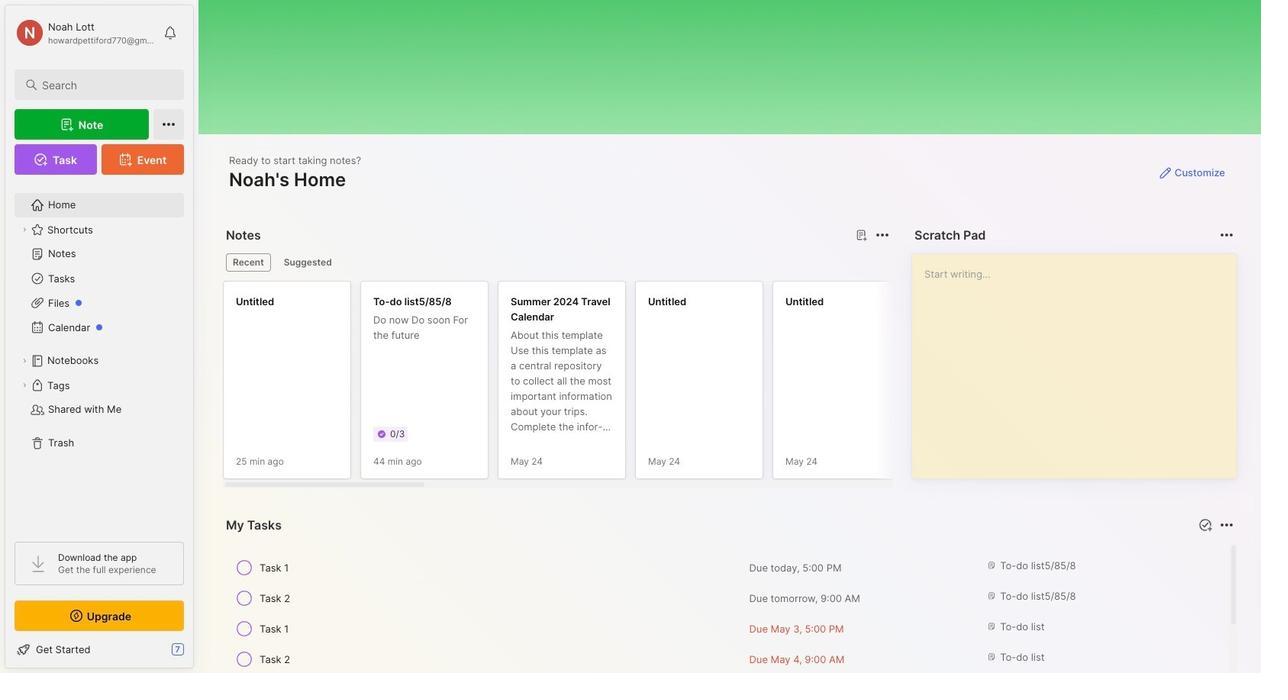 Task type: vqa. For each thing, say whether or not it's contained in the screenshot.
first 'More actions' image from the right
yes



Task type: describe. For each thing, give the bounding box(es) containing it.
1 tab from the left
[[226, 254, 271, 272]]

click to collapse image
[[193, 645, 204, 664]]

more actions image for first more actions 'field' from the left
[[874, 226, 892, 244]]

2 more actions field from the left
[[1217, 225, 1238, 246]]

Account field
[[15, 18, 156, 48]]

tree inside main element
[[5, 184, 193, 529]]

2 row group from the top
[[223, 553, 1238, 674]]

new task image
[[1198, 518, 1214, 533]]

Start writing… text field
[[925, 254, 1237, 467]]

1 more actions field from the left
[[872, 225, 894, 246]]

none search field inside main element
[[42, 76, 170, 94]]

2 tab from the left
[[277, 254, 339, 272]]



Task type: locate. For each thing, give the bounding box(es) containing it.
0 vertical spatial row group
[[223, 281, 1262, 489]]

tab list
[[226, 254, 887, 272]]

1 horizontal spatial tab
[[277, 254, 339, 272]]

1 more actions image from the left
[[874, 226, 892, 244]]

1 horizontal spatial more actions image
[[1218, 226, 1237, 244]]

more actions image for second more actions 'field' from the left
[[1218, 226, 1237, 244]]

1 vertical spatial row group
[[223, 553, 1238, 674]]

0 horizontal spatial more actions field
[[872, 225, 894, 246]]

Help and Learning task checklist field
[[5, 638, 193, 662]]

main element
[[0, 0, 199, 674]]

0 horizontal spatial more actions image
[[874, 226, 892, 244]]

None search field
[[42, 76, 170, 94]]

1 horizontal spatial more actions field
[[1217, 225, 1238, 246]]

2 more actions image from the left
[[1218, 226, 1237, 244]]

expand tags image
[[20, 381, 29, 390]]

tree
[[5, 184, 193, 529]]

More actions field
[[872, 225, 894, 246], [1217, 225, 1238, 246]]

tab
[[226, 254, 271, 272], [277, 254, 339, 272]]

1 row group from the top
[[223, 281, 1262, 489]]

expand notebooks image
[[20, 357, 29, 366]]

Search text field
[[42, 78, 170, 92]]

more actions image
[[874, 226, 892, 244], [1218, 226, 1237, 244]]

0 horizontal spatial tab
[[226, 254, 271, 272]]

row group
[[223, 281, 1262, 489], [223, 553, 1238, 674]]



